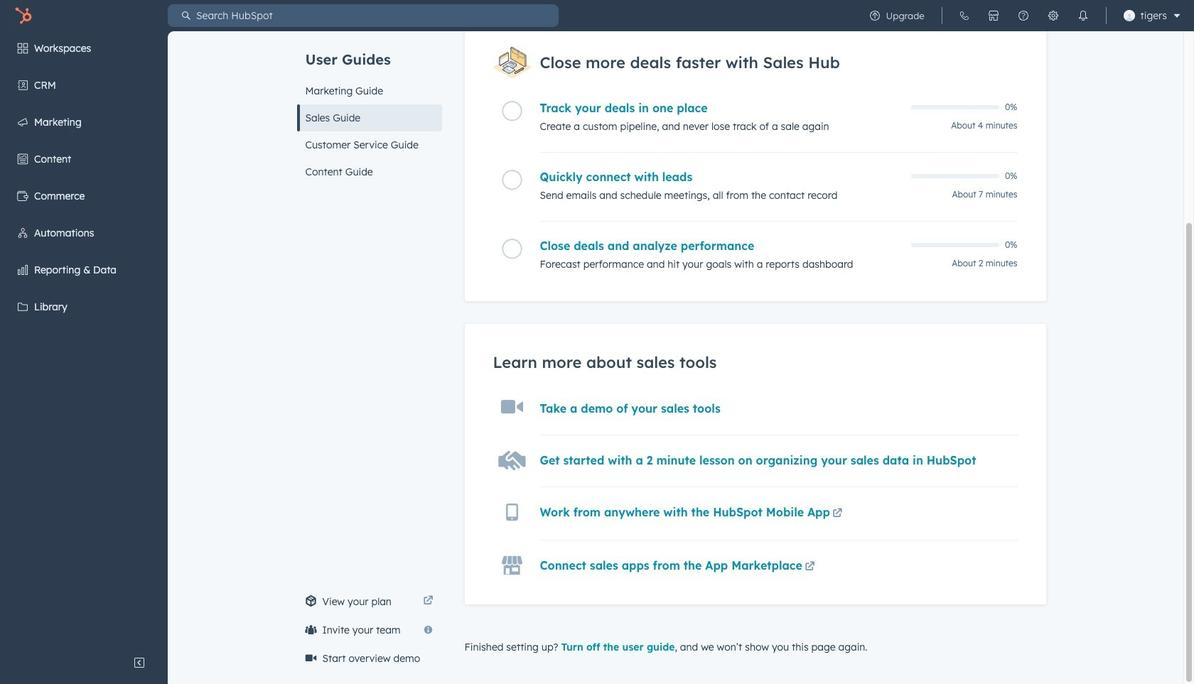 Task type: vqa. For each thing, say whether or not it's contained in the screenshot.
User Guides element
yes



Task type: describe. For each thing, give the bounding box(es) containing it.
1 horizontal spatial menu
[[860, 0, 1186, 31]]

0 vertical spatial link opens in a new window image
[[833, 509, 843, 520]]

marketplaces image
[[988, 10, 999, 21]]

Search HubSpot search field
[[191, 4, 559, 27]]

help image
[[1018, 10, 1029, 21]]



Task type: locate. For each thing, give the bounding box(es) containing it.
1 vertical spatial link opens in a new window image
[[805, 560, 815, 577]]

notifications image
[[1078, 10, 1089, 21]]

1 horizontal spatial link opens in a new window image
[[833, 509, 843, 520]]

0 horizontal spatial menu
[[0, 31, 168, 649]]

link opens in a new window image
[[833, 509, 843, 520], [805, 560, 815, 577]]

howard n/a image
[[1124, 10, 1135, 21]]

settings image
[[1048, 10, 1059, 21]]

user guides element
[[297, 31, 442, 186]]

link opens in a new window image
[[833, 506, 843, 523], [805, 562, 815, 573], [423, 594, 433, 611], [423, 597, 433, 607]]

0 horizontal spatial link opens in a new window image
[[805, 560, 815, 577]]

menu
[[860, 0, 1186, 31], [0, 31, 168, 649]]



